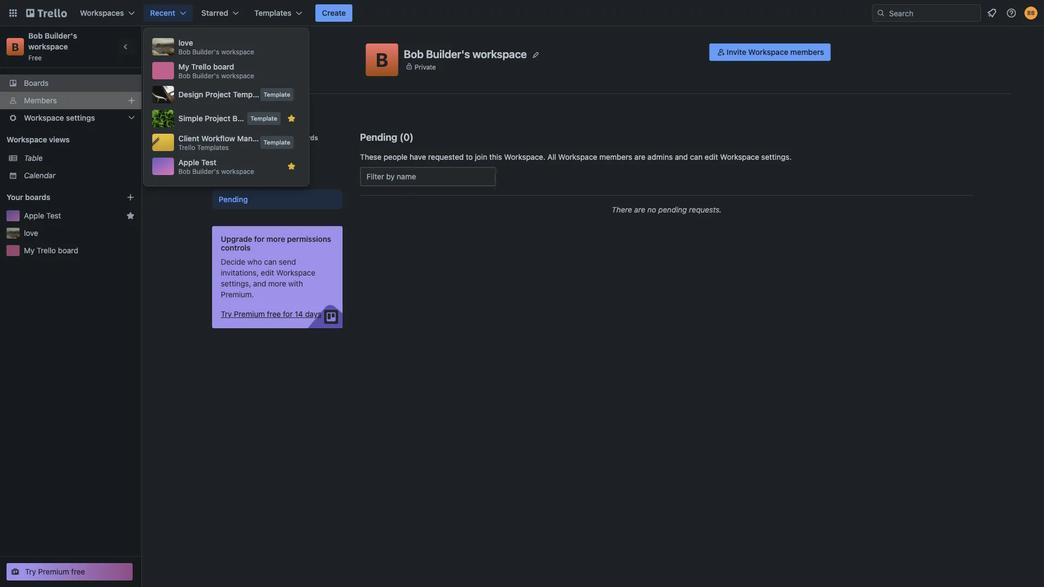 Task type: vqa. For each thing, say whether or not it's contained in the screenshot.
2nd the Terry Turtle (terryturtle) image from the top of the page
no



Task type: locate. For each thing, give the bounding box(es) containing it.
love link
[[24, 228, 135, 239]]

1 horizontal spatial free
[[267, 310, 281, 319]]

workspace down workspace members at the top
[[221, 168, 254, 175]]

0 vertical spatial project
[[205, 90, 231, 99]]

free
[[28, 54, 42, 61]]

permissions
[[287, 235, 331, 244]]

0 horizontal spatial b
[[12, 40, 19, 53]]

invite workspace members
[[727, 48, 825, 57]]

bob down client
[[178, 168, 191, 175]]

1 vertical spatial board
[[58, 246, 78, 255]]

for inside try premium free for 14 days button
[[283, 310, 293, 319]]

2 vertical spatial starred icon image
[[126, 212, 135, 220]]

views
[[49, 135, 70, 144]]

b
[[12, 40, 19, 53], [376, 48, 388, 71]]

0 horizontal spatial and
[[253, 279, 266, 288]]

bob builder (bobbuilder40) image
[[1025, 7, 1038, 20]]

workspace
[[749, 48, 789, 57], [24, 113, 64, 122], [259, 134, 294, 141], [7, 135, 47, 144], [219, 152, 259, 161], [559, 153, 598, 162], [721, 153, 760, 162], [276, 269, 316, 278]]

these
[[360, 153, 382, 162]]

try premium free button
[[7, 564, 133, 581]]

premium
[[234, 310, 265, 319], [38, 568, 69, 577]]

workspace inside button
[[749, 48, 789, 57]]

pending down the "guests"
[[219, 195, 248, 204]]

0 vertical spatial try
[[221, 310, 232, 319]]

can
[[690, 153, 703, 162], [264, 258, 277, 267]]

test inside "link"
[[46, 211, 61, 220]]

members down design project template template on the top left of page
[[212, 112, 259, 124]]

b button
[[366, 44, 399, 76]]

workspace up 'workspace views'
[[24, 113, 64, 122]]

2 vertical spatial trello
[[37, 246, 56, 255]]

starred icon image up members of workspace boards
[[287, 114, 296, 123]]

edit
[[705, 153, 719, 162], [261, 269, 274, 278]]

b left private
[[376, 48, 388, 71]]

templates right starred dropdown button
[[255, 8, 292, 17]]

1 horizontal spatial my
[[178, 62, 189, 71]]

love inside love bob builder's workspace
[[178, 38, 193, 47]]

are left admins
[[635, 153, 646, 162]]

boards
[[24, 79, 49, 88]]

starred icon image
[[287, 114, 296, 123], [287, 162, 296, 171], [126, 212, 135, 220]]

board for my trello board
[[58, 246, 78, 255]]

members
[[24, 96, 57, 105], [212, 112, 259, 124], [219, 134, 249, 141]]

starred
[[202, 8, 228, 17]]

project for simple
[[205, 114, 231, 123]]

my inside "my trello board bob builder's workspace"
[[178, 62, 189, 71]]

builder's inside bob builder's workspace free
[[45, 31, 77, 40]]

1 vertical spatial project
[[205, 114, 231, 123]]

b link
[[7, 38, 24, 56]]

free inside button
[[71, 568, 85, 577]]

1 vertical spatial premium
[[38, 568, 69, 577]]

1 horizontal spatial and
[[675, 153, 688, 162]]

1 horizontal spatial boards
[[296, 134, 318, 141]]

for left 14
[[283, 310, 293, 319]]

test inside apple test bob builder's workspace
[[201, 158, 217, 167]]

my up design
[[178, 62, 189, 71]]

my for my trello board
[[24, 246, 35, 255]]

more
[[267, 235, 285, 244], [268, 279, 286, 288]]

1 vertical spatial my
[[24, 246, 35, 255]]

premium inside button
[[234, 310, 265, 319]]

trello down love bob builder's workspace
[[191, 62, 211, 71]]

menu
[[150, 35, 303, 180]]

1 horizontal spatial test
[[201, 158, 217, 167]]

workspace down client workflow management trello templates
[[219, 152, 259, 161]]

1 horizontal spatial try
[[221, 310, 232, 319]]

menu containing love
[[150, 35, 303, 180]]

pending
[[360, 131, 398, 143], [219, 195, 248, 204]]

Filter by name text field
[[360, 167, 496, 187]]

0 vertical spatial free
[[267, 310, 281, 319]]

1 horizontal spatial b
[[376, 48, 388, 71]]

b left bob builder's workspace free
[[12, 40, 19, 53]]

no
[[648, 205, 657, 214]]

apple down 'your boards'
[[24, 211, 44, 220]]

are left no
[[635, 205, 646, 214]]

try for try premium free for 14 days
[[221, 310, 232, 319]]

can right admins
[[690, 153, 703, 162]]

1 vertical spatial and
[[253, 279, 266, 288]]

edit right admins
[[705, 153, 719, 162]]

love down recent popup button
[[178, 38, 193, 47]]

1 horizontal spatial edit
[[705, 153, 719, 162]]

bob up private
[[404, 47, 424, 60]]

1 vertical spatial templates
[[197, 144, 229, 151]]

premium for try premium free
[[38, 568, 69, 577]]

bob up design
[[178, 72, 191, 79]]

trello down client
[[178, 144, 195, 151]]

project for design
[[205, 90, 231, 99]]

0 horizontal spatial pending
[[219, 195, 248, 204]]

upgrade
[[221, 235, 252, 244]]

builder's up design
[[192, 72, 219, 79]]

apple inside apple test bob builder's workspace
[[178, 158, 199, 167]]

my down apple test
[[24, 246, 35, 255]]

days
[[305, 310, 322, 319]]

project down "my trello board bob builder's workspace" in the left of the page
[[205, 90, 231, 99]]

edit down who
[[261, 269, 274, 278]]

( 0 )
[[400, 131, 414, 143]]

more left with
[[268, 279, 286, 288]]

board
[[233, 114, 254, 123]]

workflow
[[201, 134, 235, 143]]

1 horizontal spatial love
[[178, 38, 193, 47]]

try
[[221, 310, 232, 319], [25, 568, 36, 577]]

members
[[791, 48, 825, 57], [261, 152, 295, 161], [600, 153, 633, 162]]

0
[[404, 131, 410, 143]]

1 horizontal spatial pending
[[360, 131, 398, 143]]

builder's inside love bob builder's workspace
[[192, 48, 219, 55]]

0 horizontal spatial try
[[25, 568, 36, 577]]

your boards with 3 items element
[[7, 191, 110, 204]]

starred icon image down add board icon at the top left of the page
[[126, 212, 135, 220]]

board down love bob builder's workspace
[[213, 62, 234, 71]]

members down boards
[[24, 96, 57, 105]]

bob inside apple test bob builder's workspace
[[178, 168, 191, 175]]

workspace up "my trello board bob builder's workspace" in the left of the page
[[221, 48, 254, 55]]

bob up "free"
[[28, 31, 43, 40]]

workspace settings
[[24, 113, 95, 122]]

sm image
[[716, 47, 727, 58]]

apple inside "link"
[[24, 211, 44, 220]]

try inside button
[[25, 568, 36, 577]]

create button
[[316, 4, 353, 22]]

bob inside "my trello board bob builder's workspace"
[[178, 72, 191, 79]]

1 vertical spatial try
[[25, 568, 36, 577]]

workspace
[[28, 42, 68, 51], [473, 47, 527, 60], [221, 48, 254, 55], [221, 72, 254, 79], [221, 168, 254, 175]]

b for b link
[[12, 40, 19, 53]]

board for my trello board bob builder's workspace
[[213, 62, 234, 71]]

more up send
[[267, 235, 285, 244]]

table link
[[24, 153, 135, 164]]

management
[[237, 134, 284, 143]]

0 horizontal spatial premium
[[38, 568, 69, 577]]

workspace right invite
[[749, 48, 789, 57]]

templates inside client workflow management trello templates
[[197, 144, 229, 151]]

b inside button
[[376, 48, 388, 71]]

and inside upgrade for more permissions controls decide who can send invitations, edit workspace settings, and more with premium.
[[253, 279, 266, 288]]

2 horizontal spatial members
[[791, 48, 825, 57]]

workspace up with
[[276, 269, 316, 278]]

workspace inside bob builder's workspace free
[[28, 42, 68, 51]]

0 vertical spatial are
[[635, 153, 646, 162]]

search image
[[877, 9, 886, 17]]

0 horizontal spatial love
[[24, 229, 38, 238]]

trello inside client workflow management trello templates
[[178, 144, 195, 151]]

0 notifications image
[[986, 7, 999, 20]]

1 horizontal spatial templates
[[255, 8, 292, 17]]

free inside button
[[267, 310, 281, 319]]

test down 'your boards with 3 items' 'element'
[[46, 211, 61, 220]]

0 vertical spatial apple
[[178, 158, 199, 167]]

invite
[[727, 48, 747, 57]]

my
[[178, 62, 189, 71], [24, 246, 35, 255]]

workspace right of
[[259, 134, 294, 141]]

0 vertical spatial test
[[201, 158, 217, 167]]

1 vertical spatial can
[[264, 258, 277, 267]]

settings.
[[762, 153, 792, 162]]

members left of
[[219, 134, 249, 141]]

1 horizontal spatial can
[[690, 153, 703, 162]]

trello down apple test
[[37, 246, 56, 255]]

design project template template
[[178, 90, 291, 99]]

of
[[250, 134, 257, 141]]

2 are from the top
[[635, 205, 646, 214]]

1 vertical spatial test
[[46, 211, 61, 220]]

templates down workflow
[[197, 144, 229, 151]]

have
[[410, 153, 426, 162]]

board inside "my trello board bob builder's workspace"
[[213, 62, 234, 71]]

1 vertical spatial free
[[71, 568, 85, 577]]

1 vertical spatial for
[[283, 310, 293, 319]]

apple test
[[24, 211, 61, 220]]

builder's inside "my trello board bob builder's workspace"
[[192, 72, 219, 79]]

boards up apple test
[[25, 193, 50, 202]]

builder's down workflow
[[192, 168, 219, 175]]

workspace up "free"
[[28, 42, 68, 51]]

0 horizontal spatial my
[[24, 246, 35, 255]]

and right admins
[[675, 153, 688, 162]]

test
[[201, 158, 217, 167], [46, 211, 61, 220]]

trello inside "my trello board bob builder's workspace"
[[191, 62, 211, 71]]

0 horizontal spatial apple
[[24, 211, 44, 220]]

workspace.
[[505, 153, 546, 162]]

test down workflow
[[201, 158, 217, 167]]

0 vertical spatial more
[[267, 235, 285, 244]]

builder's up "my trello board bob builder's workspace" in the left of the page
[[192, 48, 219, 55]]

bob up "my trello board bob builder's workspace" in the left of the page
[[178, 48, 191, 55]]

love
[[178, 38, 193, 47], [24, 229, 38, 238]]

1 vertical spatial love
[[24, 229, 38, 238]]

project up workflow
[[205, 114, 231, 123]]

0 horizontal spatial edit
[[261, 269, 274, 278]]

are
[[635, 153, 646, 162], [635, 205, 646, 214]]

1 vertical spatial trello
[[178, 144, 195, 151]]

1 vertical spatial boards
[[25, 193, 50, 202]]

try inside button
[[221, 310, 232, 319]]

0 vertical spatial pending
[[360, 131, 398, 143]]

1 vertical spatial edit
[[261, 269, 274, 278]]

1 vertical spatial pending
[[219, 195, 248, 204]]

premium for try premium free for 14 days
[[234, 310, 265, 319]]

boards up (1)
[[296, 134, 318, 141]]

0 horizontal spatial templates
[[197, 144, 229, 151]]

calendar link
[[24, 170, 135, 181]]

0 horizontal spatial test
[[46, 211, 61, 220]]

0 vertical spatial trello
[[191, 62, 211, 71]]

1 horizontal spatial premium
[[234, 310, 265, 319]]

boards link
[[0, 75, 141, 92]]

decide
[[221, 258, 246, 267]]

edit inside upgrade for more permissions controls decide who can send invitations, edit workspace settings, and more with premium.
[[261, 269, 274, 278]]

builder's
[[45, 31, 77, 40], [426, 47, 470, 60], [192, 48, 219, 55], [192, 72, 219, 79], [192, 168, 219, 175]]

1 vertical spatial are
[[635, 205, 646, 214]]

and
[[675, 153, 688, 162], [253, 279, 266, 288]]

2 vertical spatial members
[[219, 134, 249, 141]]

love down apple test
[[24, 229, 38, 238]]

test for apple test bob builder's workspace
[[201, 158, 217, 167]]

starred icon image up pending link
[[287, 162, 296, 171]]

pending
[[659, 205, 687, 214]]

builder's down back to home image
[[45, 31, 77, 40]]

0 horizontal spatial for
[[254, 235, 265, 244]]

my for my trello board bob builder's workspace
[[178, 62, 189, 71]]

apple down client
[[178, 158, 199, 167]]

0 vertical spatial boards
[[296, 134, 318, 141]]

0 vertical spatial premium
[[234, 310, 265, 319]]

board
[[213, 62, 234, 71], [58, 246, 78, 255]]

my trello board link
[[24, 245, 135, 256]]

templates inside dropdown button
[[255, 8, 292, 17]]

try for try premium free
[[25, 568, 36, 577]]

for right upgrade
[[254, 235, 265, 244]]

this
[[490, 153, 502, 162]]

workspace up design project template template on the top left of page
[[221, 72, 254, 79]]

0 vertical spatial templates
[[255, 8, 292, 17]]

1 horizontal spatial for
[[283, 310, 293, 319]]

people
[[384, 153, 408, 162]]

0 horizontal spatial board
[[58, 246, 78, 255]]

1 horizontal spatial board
[[213, 62, 234, 71]]

free
[[267, 310, 281, 319], [71, 568, 85, 577]]

0 horizontal spatial can
[[264, 258, 277, 267]]

1 horizontal spatial apple
[[178, 158, 199, 167]]

0 vertical spatial and
[[675, 153, 688, 162]]

board down love link
[[58, 246, 78, 255]]

and for settings,
[[253, 279, 266, 288]]

workspace right all in the top right of the page
[[559, 153, 598, 162]]

b for b button at the top left of page
[[376, 48, 388, 71]]

template
[[233, 90, 266, 99], [264, 91, 291, 98], [251, 115, 278, 122], [264, 139, 291, 146]]

1 vertical spatial apple
[[24, 211, 44, 220]]

can right who
[[264, 258, 277, 267]]

0 vertical spatial for
[[254, 235, 265, 244]]

apple for apple test
[[24, 211, 44, 220]]

premium inside button
[[38, 568, 69, 577]]

0 vertical spatial board
[[213, 62, 234, 71]]

0 vertical spatial my
[[178, 62, 189, 71]]

0 vertical spatial can
[[690, 153, 703, 162]]

boards
[[296, 134, 318, 141], [25, 193, 50, 202]]

pending up these
[[360, 131, 398, 143]]

0 vertical spatial love
[[178, 38, 193, 47]]

0 horizontal spatial boards
[[25, 193, 50, 202]]

try premium free for 14 days button
[[221, 309, 322, 320]]

template inside simple project board template
[[251, 115, 278, 122]]

and down who
[[253, 279, 266, 288]]

0 horizontal spatial free
[[71, 568, 85, 577]]



Task type: describe. For each thing, give the bounding box(es) containing it.
settings
[[66, 113, 95, 122]]

client
[[178, 134, 199, 143]]

bob builder's workspace link
[[28, 31, 79, 51]]

workspace down "primary" element
[[473, 47, 527, 60]]

these people have requested to join this workspace. all workspace members are admins and can edit workspace settings.
[[360, 153, 792, 162]]

workspace views
[[7, 135, 70, 144]]

there
[[612, 205, 633, 214]]

(1)
[[297, 152, 306, 161]]

1 vertical spatial more
[[268, 279, 286, 288]]

to
[[466, 153, 473, 162]]

my trello board bob builder's workspace
[[178, 62, 254, 79]]

1 vertical spatial members
[[212, 112, 259, 124]]

workspace left settings.
[[721, 153, 760, 162]]

guests
[[219, 173, 244, 182]]

free for try premium free
[[71, 568, 85, 577]]

0 vertical spatial members
[[24, 96, 57, 105]]

and for admins
[[675, 153, 688, 162]]

bob inside bob builder's workspace free
[[28, 31, 43, 40]]

members of workspace boards
[[219, 134, 318, 141]]

who
[[248, 258, 262, 267]]

workspace navigation collapse icon image
[[119, 39, 134, 54]]

pending link
[[212, 190, 343, 210]]

recent
[[150, 8, 175, 17]]

love bob builder's workspace
[[178, 38, 254, 55]]

admins
[[648, 153, 673, 162]]

(
[[400, 131, 404, 143]]

14
[[295, 310, 303, 319]]

all
[[548, 153, 557, 162]]

with
[[289, 279, 303, 288]]

workspace inside apple test bob builder's workspace
[[221, 168, 254, 175]]

apple test link
[[24, 211, 122, 221]]

requests.
[[690, 205, 722, 214]]

0 horizontal spatial members
[[261, 152, 295, 161]]

bob inside love bob builder's workspace
[[178, 48, 191, 55]]

open information menu image
[[1007, 8, 1018, 19]]

test for apple test
[[46, 211, 61, 220]]

calendar
[[24, 171, 56, 180]]

invitations,
[[221, 269, 259, 278]]

bob builder's workspace
[[404, 47, 527, 60]]

free for try premium free for 14 days
[[267, 310, 281, 319]]

workspace members
[[219, 152, 295, 161]]

can inside upgrade for more permissions controls decide who can send invitations, edit workspace settings, and more with premium.
[[264, 258, 277, 267]]

primary element
[[0, 0, 1045, 26]]

1 vertical spatial starred icon image
[[287, 162, 296, 171]]

bob builder's workspace free
[[28, 31, 79, 61]]

design
[[178, 90, 203, 99]]

upgrade for more permissions controls decide who can send invitations, edit workspace settings, and more with premium.
[[221, 235, 331, 299]]

0 vertical spatial edit
[[705, 153, 719, 162]]

starred button
[[195, 4, 246, 22]]

settings,
[[221, 279, 251, 288]]

join
[[475, 153, 488, 162]]

workspaces
[[80, 8, 124, 17]]

members link
[[0, 92, 141, 109]]

back to home image
[[26, 4, 67, 22]]

trello for my trello board bob builder's workspace
[[191, 62, 211, 71]]

add board image
[[126, 193, 135, 202]]

workspaces button
[[73, 4, 142, 22]]

love for love
[[24, 229, 38, 238]]

workspace inside dropdown button
[[24, 113, 64, 122]]

invite workspace members button
[[710, 44, 831, 61]]

for inside upgrade for more permissions controls decide who can send invitations, edit workspace settings, and more with premium.
[[254, 235, 265, 244]]

create
[[322, 8, 346, 17]]

apple for apple test bob builder's workspace
[[178, 158, 199, 167]]

simple project board template
[[178, 114, 278, 123]]

1 horizontal spatial members
[[600, 153, 633, 162]]

simple
[[178, 114, 203, 123]]

love for love bob builder's workspace
[[178, 38, 193, 47]]

premium.
[[221, 290, 254, 299]]

guests link
[[212, 168, 343, 188]]

workspace inside "my trello board bob builder's workspace"
[[221, 72, 254, 79]]

Search field
[[886, 5, 981, 21]]

table
[[24, 154, 43, 163]]

try premium free
[[25, 568, 85, 577]]

there are no pending requests.
[[612, 205, 722, 214]]

trello for my trello board
[[37, 246, 56, 255]]

workspace settings button
[[0, 109, 141, 127]]

controls
[[221, 244, 251, 252]]

template inside design project template template
[[264, 91, 291, 98]]

your boards
[[7, 193, 50, 202]]

my trello board
[[24, 246, 78, 255]]

)
[[410, 131, 414, 143]]

builder's inside apple test bob builder's workspace
[[192, 168, 219, 175]]

boards inside 'element'
[[25, 193, 50, 202]]

client workflow management trello templates
[[178, 134, 284, 151]]

try premium free for 14 days
[[221, 310, 322, 319]]

members inside button
[[791, 48, 825, 57]]

recent button
[[144, 4, 193, 22]]

builder's up private
[[426, 47, 470, 60]]

1 are from the top
[[635, 153, 646, 162]]

workspace inside love bob builder's workspace
[[221, 48, 254, 55]]

workspace inside upgrade for more permissions controls decide who can send invitations, edit workspace settings, and more with premium.
[[276, 269, 316, 278]]

send
[[279, 258, 296, 267]]

requested
[[429, 153, 464, 162]]

0 vertical spatial starred icon image
[[287, 114, 296, 123]]

workspace up table on the top left
[[7, 135, 47, 144]]

apple test bob builder's workspace
[[178, 158, 254, 175]]

your
[[7, 193, 23, 202]]

private
[[415, 63, 436, 71]]

templates button
[[248, 4, 309, 22]]



